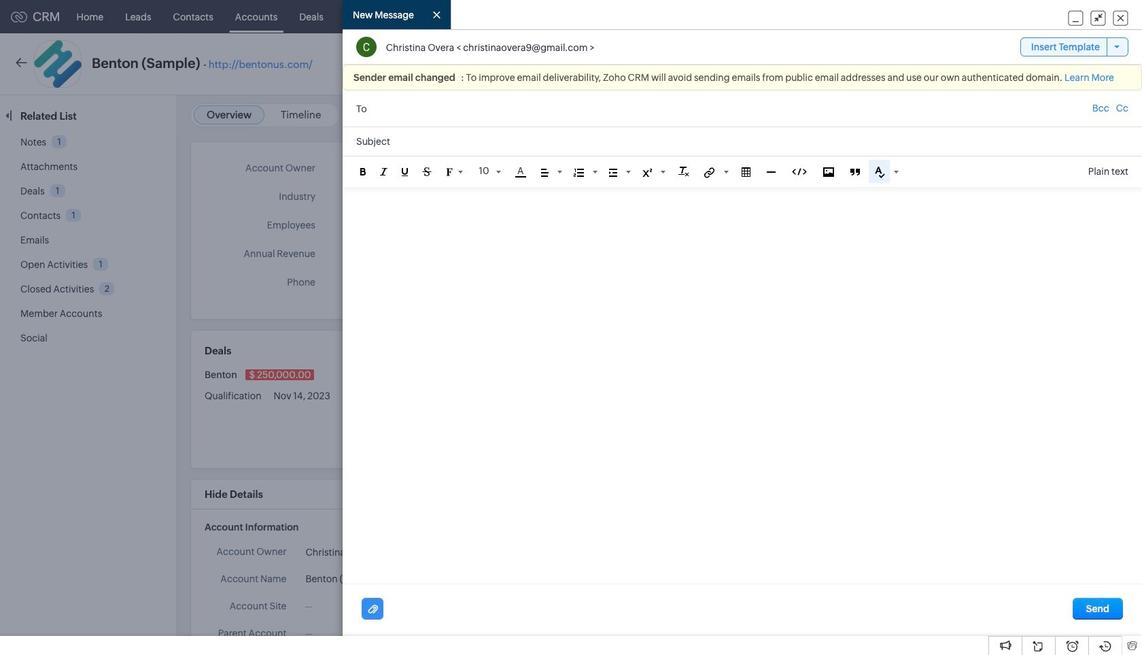 Task type: describe. For each thing, give the bounding box(es) containing it.
script image
[[643, 169, 652, 177]]

list image
[[574, 169, 584, 177]]

search image
[[971, 11, 982, 22]]

profile element
[[1074, 0, 1112, 33]]



Task type: vqa. For each thing, say whether or not it's contained in the screenshot.
Name to the right
no



Task type: locate. For each thing, give the bounding box(es) containing it.
Subject text field
[[343, 127, 1143, 156]]

previous record image
[[1090, 60, 1096, 68]]

create menu element
[[929, 0, 963, 33]]

calendar image
[[999, 11, 1010, 22]]

logo image
[[11, 11, 27, 22]]

profile image
[[1082, 6, 1103, 28]]

spell check image
[[875, 167, 885, 178]]

search element
[[963, 0, 991, 33]]

indent image
[[609, 169, 617, 177]]

links image
[[705, 167, 715, 178]]

alignment image
[[541, 169, 549, 177]]

create menu image
[[937, 9, 954, 25]]



